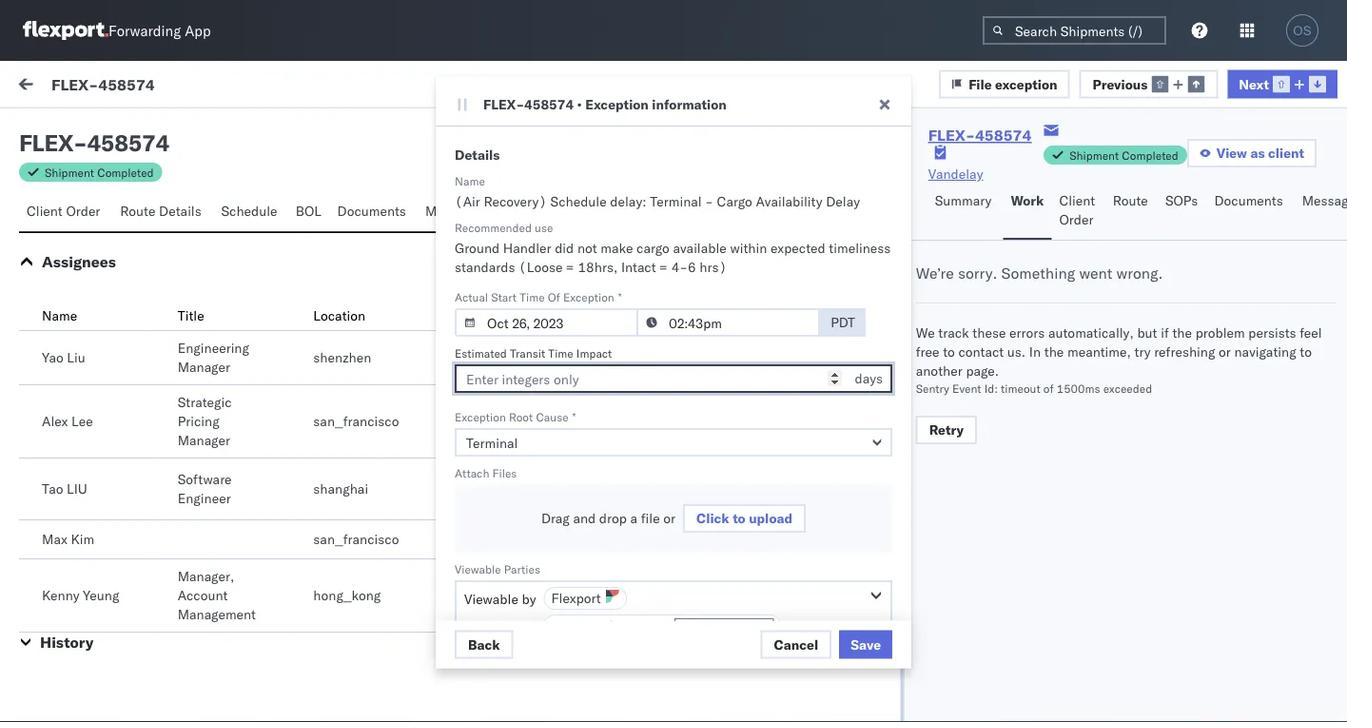 Task type: describe. For each thing, give the bounding box(es) containing it.
transit
[[510, 346, 545, 360]]

(0) for external (0)
[[84, 121, 109, 137]]

internal (0) button
[[120, 112, 213, 149]]

summary button
[[927, 184, 1003, 240]]

pst up flexport button
[[609, 564, 633, 580]]

max kim
[[42, 531, 94, 548]]

lee
[[71, 413, 93, 430]]

6 test from the top
[[135, 634, 160, 651]]

3 zhao from the top
[[163, 377, 193, 394]]

1 horizontal spatial *
[[618, 290, 622, 304]]

filters
[[354, 78, 389, 95]]

engineer
[[178, 490, 231, 507]]

import work button
[[134, 61, 223, 112]]

click
[[697, 510, 730, 527]]

resize handle column header for related work item/shipment
[[1313, 159, 1336, 722]]

j for dec 8, 2026, 6:39 pm pst
[[65, 636, 69, 648]]

1 test from the top
[[135, 206, 160, 223]]

attach files
[[455, 466, 517, 480]]

(loose
[[519, 259, 563, 275]]

3 resize handle column header from the left
[[1019, 159, 1042, 722]]

recommended
[[455, 220, 532, 235]]

problem
[[1196, 324, 1245, 341]]

wrong.
[[1117, 264, 1163, 283]]

schedule inside name (air recovery) schedule delay: terminal - cargo availability delay
[[550, 193, 607, 210]]

2 = from the left
[[660, 259, 668, 275]]

kenny
[[42, 587, 79, 604]]

try
[[1135, 343, 1151, 360]]

flex- right my
[[51, 74, 98, 93]]

these
[[973, 324, 1006, 341]]

ttt for dec 20, 2026, 12:35 am pst
[[57, 324, 72, 341]]

route for route
[[1113, 192, 1148, 209]]

ground
[[455, 240, 500, 256]]

12:36
[[553, 221, 591, 238]]

contact
[[959, 343, 1004, 360]]

export inside cs export sco import
[[469, 471, 508, 488]]

viewable parties
[[455, 562, 540, 576]]

terminal
[[650, 193, 702, 210]]

attach
[[455, 466, 489, 480]]

work responsibility
[[449, 307, 569, 324]]

2 export from the top
[[469, 533, 508, 549]]

view as client
[[1217, 145, 1305, 161]]

flex- up automatically,
[[1050, 307, 1090, 324]]

upload
[[522, 133, 568, 150]]

2 j z from the top
[[65, 379, 74, 391]]

flex- up upload
[[483, 96, 524, 113]]

upload
[[749, 510, 793, 527]]

exception root cause *
[[455, 410, 576, 424]]

account
[[178, 587, 228, 604]]

start
[[491, 290, 517, 304]]

1 horizontal spatial documents button
[[1207, 184, 1295, 240]]

pst up make
[[618, 221, 642, 238]]

to inside button
[[733, 510, 746, 527]]

bol
[[296, 203, 321, 219]]

back button
[[455, 630, 513, 659]]

kenny yeung
[[42, 587, 119, 604]]

something
[[1002, 264, 1075, 283]]

0 vertical spatial exception
[[585, 96, 649, 113]]

use
[[535, 220, 553, 235]]

4 zhao from the top
[[163, 463, 193, 480]]

1 horizontal spatial client order button
[[1052, 184, 1105, 240]]

work for work responsibility
[[449, 307, 480, 324]]

actual
[[455, 290, 488, 304]]

1 jason-test zhao from the top
[[92, 206, 193, 223]]

sentry
[[916, 381, 950, 395]]

dec 8, 2026, 6:39 pm pst
[[461, 649, 624, 666]]

resize handle column header for message
[[430, 159, 453, 722]]

flexport. image
[[23, 21, 108, 40]]

flex- up 'went'
[[1050, 221, 1090, 238]]

drop
[[599, 510, 627, 527]]

0 horizontal spatial the
[[1044, 343, 1064, 360]]

2 san_francisco from the top
[[313, 531, 399, 548]]

msg
[[84, 410, 109, 427]]

app
[[185, 21, 211, 39]]

max
[[42, 531, 67, 548]]

1 = from the left
[[566, 259, 575, 275]]

manager down mmm d, yyyy text box at the left of page
[[507, 351, 559, 368]]

forwarding app
[[108, 21, 211, 39]]

work inside button
[[185, 78, 216, 95]]

viewable for viewable by
[[464, 591, 518, 608]]

sops
[[1166, 192, 1198, 209]]

previous button
[[1080, 70, 1218, 98]]

did
[[555, 240, 574, 256]]

work for my
[[54, 73, 104, 99]]

external (0) button
[[23, 112, 120, 149]]

internal
[[128, 121, 174, 137]]

2026, up handler
[[513, 221, 550, 238]]

name for name (air recovery) schedule delay: terminal - cargo availability delay
[[455, 174, 485, 188]]

1 vertical spatial pm
[[586, 564, 606, 580]]

click to upload
[[697, 510, 793, 527]]

software
[[178, 471, 232, 488]]

flex- 458574 for dec 20, 2026, 12:33 am pst
[[1050, 392, 1140, 409]]

dec 20, 2026, 12:33 am pst
[[461, 392, 642, 409]]

flex-458574 link
[[928, 126, 1032, 145]]

2 logistics manager from the top
[[449, 415, 559, 432]]

flex- right timeout at the bottom of page
[[1050, 392, 1090, 409]]

4 test from the top
[[135, 463, 160, 480]]

0 horizontal spatial client order button
[[19, 194, 113, 231]]

sco
[[449, 494, 472, 510]]

5 jason- from the top
[[92, 549, 135, 565]]

0 vertical spatial the
[[1173, 324, 1192, 341]]

2 17, from the top
[[489, 564, 509, 580]]

6 dec from the top
[[461, 649, 485, 666]]

liu
[[67, 349, 85, 366]]

no filters applied
[[333, 78, 437, 95]]

management
[[178, 606, 256, 623]]

manager inside strategic pricing manager
[[178, 432, 230, 449]]

3 test from the top
[[135, 377, 160, 394]]

went
[[1079, 264, 1113, 283]]

us.
[[1007, 343, 1026, 360]]

pst down 'freight'
[[601, 649, 624, 666]]

or inside we track these errors automatically, but if the problem persists feel free to contact us. in the meantime, try refreshing or navigating to another page. sentry event id: timeout of 1500ms exceeded
[[1219, 343, 1231, 360]]

pst up drop
[[609, 478, 633, 495]]

(air
[[455, 193, 480, 210]]

z for test
[[69, 551, 74, 563]]

2 cs export from the top
[[449, 589, 508, 606]]

0 horizontal spatial documents button
[[330, 194, 418, 231]]

2 test from the top
[[57, 496, 80, 512]]

6
[[688, 259, 696, 275]]

Terminal text field
[[455, 428, 893, 457]]

2 6:47 from the top
[[553, 564, 582, 580]]

save button
[[839, 630, 893, 659]]

internal (0)
[[128, 121, 202, 137]]

estimated
[[455, 346, 507, 360]]

view as client button
[[1187, 139, 1317, 167]]

1 vertical spatial or
[[663, 510, 676, 527]]

6 jason- from the top
[[92, 634, 135, 651]]

20, for dec 20, 2026, 12:36 am pst
[[489, 221, 509, 238]]

import inside cs export sco import
[[475, 494, 515, 510]]

upload document button
[[509, 128, 743, 156]]

Enter integers only number field
[[455, 364, 893, 393]]

1 horizontal spatial completed
[[1122, 148, 1179, 162]]

order for the right client order button
[[1059, 211, 1094, 228]]

save
[[851, 636, 881, 652]]

0 vertical spatial assignees
[[503, 203, 568, 219]]

0 vertical spatial assignees button
[[495, 194, 575, 231]]

j for test
[[65, 551, 69, 563]]

persists
[[1249, 324, 1297, 341]]

2026, down actual start time of exception *
[[513, 307, 550, 324]]

ttt for dec 20, 2026, 12:36 am pst
[[57, 239, 72, 255]]

retry button
[[916, 416, 977, 444]]

1 horizontal spatial details
[[455, 147, 500, 163]]

am for 12:36
[[594, 221, 615, 238]]

5 zhao from the top
[[163, 549, 193, 565]]

flexport
[[551, 590, 601, 607]]

item/shipment
[[1121, 165, 1199, 179]]

1 horizontal spatial flex-458574
[[928, 126, 1032, 145]]

tao
[[42, 481, 63, 497]]

vandelay link
[[928, 165, 983, 184]]

timeout
[[1001, 381, 1041, 395]]

20, for dec 20, 2026, 12:33 am pst
[[489, 392, 509, 409]]

uat
[[551, 618, 576, 634]]

tao liu
[[42, 481, 87, 497]]

1 jason- from the top
[[92, 206, 135, 223]]

alex
[[42, 413, 68, 430]]

1 logistics from the top
[[449, 351, 503, 368]]

(0) for message (0)
[[287, 78, 312, 95]]

1 horizontal spatial documents
[[1215, 192, 1283, 209]]

next
[[1239, 75, 1269, 92]]

2 j from the top
[[65, 379, 69, 391]]

am for 12:35
[[594, 307, 615, 324]]

viewable by
[[464, 591, 536, 608]]

1 san_francisco from the top
[[313, 413, 399, 430]]

2 vertical spatial exception
[[455, 410, 506, 424]]

client for left client order button
[[27, 203, 63, 219]]

cancel
[[774, 636, 819, 652]]

3 test from the top
[[57, 581, 80, 598]]

4 dec from the top
[[461, 478, 485, 495]]

pst down "intact"
[[618, 307, 642, 324]]

1 vertical spatial assignees
[[42, 252, 116, 271]]

Search Shipments (/) text field
[[983, 16, 1167, 45]]

MMM D, YYYY text field
[[455, 308, 638, 337]]

1 17, from the top
[[489, 478, 509, 495]]

0 horizontal spatial shipment completed
[[45, 165, 154, 179]]

2026, up drag at bottom
[[513, 478, 550, 495]]

2026, up by
[[513, 564, 550, 580]]

navigating
[[1235, 343, 1297, 360]]

dec 20, 2026, 12:35 am pst
[[461, 307, 642, 324]]

j z for test
[[65, 551, 74, 563]]

yao
[[42, 349, 63, 366]]



Task type: vqa. For each thing, say whether or not it's contained in the screenshot.
The Assignee to the left
no



Task type: locate. For each thing, give the bounding box(es) containing it.
2 vertical spatial cs
[[449, 589, 465, 606]]

client for the right client order button
[[1059, 192, 1095, 209]]

1 vertical spatial exception
[[563, 290, 614, 304]]

am right 12:35
[[594, 307, 615, 324]]

a
[[630, 510, 638, 527]]

dec 17, 2026, 6:47 pm pst up by
[[461, 564, 633, 580]]

pricing
[[178, 413, 219, 430]]

2 vertical spatial pm
[[578, 649, 598, 666]]

0 vertical spatial shipment completed
[[1070, 148, 1179, 162]]

0 horizontal spatial work
[[185, 78, 216, 95]]

external (0)
[[30, 121, 109, 137]]

time for transit
[[548, 346, 574, 360]]

details inside "route details" button
[[159, 203, 201, 219]]

event
[[953, 381, 982, 395]]

j for ttt
[[65, 208, 69, 220]]

pm up and
[[586, 478, 606, 495]]

1 vertical spatial san_francisco
[[313, 531, 399, 548]]

flex- 458574 up 'went'
[[1050, 221, 1140, 238]]

2 zhao from the top
[[163, 292, 193, 308]]

2 vertical spatial export
[[469, 589, 508, 606]]

1 vertical spatial message
[[59, 165, 105, 179]]

order for left client order button
[[66, 203, 100, 219]]

we track these errors automatically, but if the problem persists feel free to contact us. in the meantime, try refreshing or navigating to another page. sentry event id: timeout of 1500ms exceeded
[[916, 324, 1322, 395]]

z for dec 8, 2026, 6:39 pm pst
[[69, 636, 74, 648]]

0 vertical spatial test
[[57, 410, 80, 427]]

-
[[73, 128, 87, 157], [705, 193, 714, 210], [756, 307, 764, 324], [756, 392, 764, 409], [756, 478, 764, 495], [756, 564, 764, 580], [756, 649, 764, 666]]

1 horizontal spatial =
[[660, 259, 668, 275]]

route down related work item/shipment
[[1113, 192, 1148, 209]]

san_francisco down shenzhen
[[313, 413, 399, 430]]

client order down flex
[[27, 203, 100, 219]]

standards
[[455, 259, 515, 275]]

jason-
[[92, 206, 135, 223], [92, 292, 135, 308], [92, 377, 135, 394], [92, 463, 135, 480], [92, 549, 135, 565], [92, 634, 135, 651]]

1 cs export from the top
[[449, 533, 508, 549]]

zhao up manager,
[[163, 549, 193, 565]]

2 vertical spatial time
[[548, 346, 574, 360]]

logistics left the root
[[449, 415, 503, 432]]

schedule up 12:36
[[550, 193, 607, 210]]

messag
[[1302, 192, 1347, 209]]

completed up item/shipment
[[1122, 148, 1179, 162]]

import
[[141, 78, 181, 95], [475, 494, 515, 510]]

within
[[730, 240, 767, 256]]

•
[[577, 96, 582, 113]]

0 horizontal spatial client
[[27, 203, 63, 219]]

alex lee
[[42, 413, 93, 430]]

2 flex- 458574 from the top
[[1050, 307, 1140, 324]]

pdt
[[831, 314, 855, 331]]

logistics manager
[[449, 351, 559, 368], [449, 415, 559, 432]]

0 vertical spatial flex-458574
[[51, 74, 155, 93]]

name for name
[[42, 307, 77, 324]]

4 j z from the top
[[65, 636, 74, 648]]

0 horizontal spatial assignees button
[[42, 252, 116, 271]]

shipment down flex
[[45, 165, 94, 179]]

0 vertical spatial completed
[[1122, 148, 1179, 162]]

cs export down the viewable parties
[[449, 589, 508, 606]]

my
[[19, 73, 49, 99]]

to down feel
[[1300, 343, 1312, 360]]

3 j z from the top
[[65, 551, 74, 563]]

3 jason- from the top
[[92, 377, 135, 394]]

am for 12:33
[[594, 392, 615, 409]]

(0) right internal
[[178, 121, 202, 137]]

work down actual
[[449, 307, 480, 324]]

pm up flexport button
[[586, 564, 606, 580]]

z down the liu
[[69, 379, 74, 391]]

test
[[135, 206, 160, 223], [135, 292, 160, 308], [135, 377, 160, 394], [135, 463, 160, 480], [135, 549, 160, 565], [135, 634, 160, 651]]

agent
[[741, 619, 771, 634]]

0 horizontal spatial or
[[663, 510, 676, 527]]

1 horizontal spatial assignees button
[[495, 194, 575, 231]]

cs down sco
[[449, 533, 465, 549]]

work up external (0)
[[54, 73, 104, 99]]

2 z from the top
[[69, 379, 74, 391]]

1 vertical spatial viewable
[[464, 591, 518, 608]]

schedule inside button
[[221, 203, 277, 219]]

0 horizontal spatial message
[[59, 165, 105, 179]]

cs export up the viewable parties
[[449, 533, 508, 549]]

j down flex
[[65, 208, 69, 220]]

j z
[[65, 208, 74, 220], [65, 379, 74, 391], [65, 551, 74, 563], [65, 636, 74, 648]]

6 zhao from the top
[[163, 634, 193, 651]]

0 horizontal spatial name
[[42, 307, 77, 324]]

1 export from the top
[[469, 471, 508, 488]]

resize handle column header for time
[[724, 159, 747, 722]]

2 20, from the top
[[489, 307, 509, 324]]

1 cs from the top
[[449, 471, 465, 488]]

j z down kenny
[[65, 636, 74, 648]]

viewable up viewable by
[[455, 562, 501, 576]]

messages
[[425, 203, 485, 219]]

2 vertical spatial test
[[57, 581, 80, 598]]

export up sco
[[469, 471, 508, 488]]

but
[[1137, 324, 1158, 341]]

1 vertical spatial am
[[594, 307, 615, 324]]

jason-test zhao
[[92, 206, 193, 223], [92, 292, 193, 308], [92, 377, 193, 394], [92, 463, 193, 480], [92, 549, 193, 565], [92, 634, 193, 651]]

1 vertical spatial logistics
[[449, 415, 503, 432]]

3 20, from the top
[[489, 392, 509, 409]]

message (0)
[[231, 78, 312, 95]]

6 jason-test zhao from the top
[[92, 634, 193, 651]]

* down 12:33
[[572, 410, 576, 424]]

0 vertical spatial 17,
[[489, 478, 509, 495]]

message down flex - 458574
[[59, 165, 105, 179]]

client down related
[[1059, 192, 1095, 209]]

automatically,
[[1049, 324, 1134, 341]]

liu
[[67, 481, 87, 497]]

work up 'internal (0)'
[[185, 78, 216, 95]]

export down the viewable parties
[[469, 589, 508, 606]]

export up the viewable parties
[[469, 533, 508, 549]]

3 jason-test zhao from the top
[[92, 377, 193, 394]]

0 horizontal spatial flex-458574
[[51, 74, 155, 93]]

the right in on the top right of the page
[[1044, 343, 1064, 360]]

2026, right 8,
[[505, 649, 542, 666]]

0 vertical spatial work
[[185, 78, 216, 95]]

zhao left schedule button
[[163, 206, 193, 223]]

20, for dec 20, 2026, 12:35 am pst
[[489, 307, 509, 324]]

1 horizontal spatial work
[[449, 307, 480, 324]]

of
[[1044, 381, 1054, 395]]

cs export
[[449, 533, 508, 549], [449, 589, 508, 606]]

route
[[1113, 192, 1148, 209], [120, 203, 156, 219]]

manager
[[507, 351, 559, 368], [178, 359, 230, 375], [507, 415, 559, 432], [178, 432, 230, 449]]

4 jason-test zhao from the top
[[92, 463, 193, 480]]

logistics manager up files
[[449, 415, 559, 432]]

exception
[[995, 75, 1058, 92]]

shipment up related
[[1070, 148, 1119, 162]]

jason-test zhao down yeung
[[92, 634, 193, 651]]

1 ttt from the top
[[57, 239, 72, 255]]

3 cs from the top
[[449, 589, 465, 606]]

route details button
[[113, 194, 214, 231]]

0 horizontal spatial client order
[[27, 203, 100, 219]]

17, right sco
[[489, 478, 509, 495]]

test up max kim
[[57, 496, 80, 512]]

hrs)
[[700, 259, 727, 275]]

0 vertical spatial shipment
[[1070, 148, 1119, 162]]

0 vertical spatial san_francisco
[[313, 413, 399, 430]]

2 horizontal spatial to
[[1300, 343, 1312, 360]]

name inside name (air recovery) schedule delay: terminal - cargo availability delay
[[455, 174, 485, 188]]

am
[[594, 221, 615, 238], [594, 307, 615, 324], [594, 392, 615, 409]]

1 vertical spatial ttt
[[57, 324, 72, 341]]

previous
[[1093, 75, 1148, 92]]

* down "intact"
[[618, 290, 622, 304]]

1 vertical spatial the
[[1044, 343, 1064, 360]]

1 vertical spatial details
[[159, 203, 201, 219]]

0 horizontal spatial completed
[[97, 165, 154, 179]]

1 vertical spatial import
[[475, 494, 515, 510]]

20, up exception root cause *
[[489, 392, 509, 409]]

view
[[1217, 145, 1247, 161]]

1 dec from the top
[[461, 221, 485, 238]]

assignees
[[503, 203, 568, 219], [42, 252, 116, 271]]

name
[[455, 174, 485, 188], [42, 307, 77, 324]]

order
[[66, 203, 100, 219], [1059, 211, 1094, 228]]

by
[[522, 591, 536, 608]]

import down attach files
[[475, 494, 515, 510]]

3 dec from the top
[[461, 392, 485, 409]]

(0) for internal (0)
[[178, 121, 202, 137]]

2 logistics from the top
[[449, 415, 503, 432]]

0 vertical spatial time
[[462, 165, 488, 179]]

import work
[[141, 78, 216, 95]]

0 vertical spatial message
[[231, 78, 287, 95]]

1 vertical spatial cs export
[[449, 589, 508, 606]]

0 vertical spatial cs export
[[449, 533, 508, 549]]

1 dec 17, 2026, 6:47 pm pst from the top
[[461, 478, 633, 495]]

1 6:47 from the top
[[553, 478, 582, 495]]

click to upload button
[[683, 504, 806, 533]]

details
[[455, 147, 500, 163], [159, 203, 201, 219]]

2 cs from the top
[[449, 533, 465, 549]]

=
[[566, 259, 575, 275], [660, 259, 668, 275]]

drag
[[541, 510, 570, 527]]

work inside button
[[1011, 192, 1044, 209]]

4 jason- from the top
[[92, 463, 135, 480]]

am up make
[[594, 221, 615, 238]]

freight
[[579, 618, 622, 634]]

0 vertical spatial export
[[469, 471, 508, 488]]

work for related
[[1094, 165, 1119, 179]]

0 vertical spatial logistics manager
[[449, 351, 559, 368]]

flex- 458574 for dec 20, 2026, 12:35 am pst
[[1050, 307, 1140, 324]]

ttt
[[57, 239, 72, 255], [57, 324, 72, 341]]

0 vertical spatial 6:47
[[553, 478, 582, 495]]

1 horizontal spatial message
[[231, 78, 287, 95]]

3 export from the top
[[469, 589, 508, 606]]

client order button down related
[[1052, 184, 1105, 240]]

id:
[[984, 381, 998, 395]]

0 vertical spatial ttt
[[57, 239, 72, 255]]

0 vertical spatial 20,
[[489, 221, 509, 238]]

logistics left transit at the top left of page
[[449, 351, 503, 368]]

impact
[[576, 346, 612, 360]]

1 vertical spatial *
[[572, 410, 576, 424]]

6:47 up drag at bottom
[[553, 478, 582, 495]]

route for route details
[[120, 203, 156, 219]]

j down yao liu
[[65, 379, 69, 391]]

message right import work
[[231, 78, 287, 95]]

4 z from the top
[[69, 636, 74, 648]]

j z for dec 8, 2026, 6:39 pm pst
[[65, 636, 74, 648]]

1 vertical spatial logistics manager
[[449, 415, 559, 432]]

pm right "6:39"
[[578, 649, 598, 666]]

2 am from the top
[[594, 307, 615, 324]]

1 horizontal spatial assignees
[[503, 203, 568, 219]]

1 vertical spatial shipment completed
[[45, 165, 154, 179]]

in
[[1029, 343, 1041, 360]]

0 horizontal spatial documents
[[337, 203, 406, 219]]

2 vertical spatial 20,
[[489, 392, 509, 409]]

1 vertical spatial shipment
[[45, 165, 94, 179]]

route down flex - 458574
[[120, 203, 156, 219]]

jason-test zhao up yeung
[[92, 549, 193, 565]]

0 horizontal spatial import
[[141, 78, 181, 95]]

1 horizontal spatial name
[[455, 174, 485, 188]]

0 horizontal spatial work
[[54, 73, 104, 99]]

back
[[468, 636, 500, 652]]

(0) right external
[[84, 121, 109, 137]]

cause
[[536, 410, 569, 424]]

page.
[[966, 363, 999, 379]]

vandelay
[[928, 166, 983, 182]]

jason- down msg
[[92, 463, 135, 480]]

8,
[[489, 649, 501, 666]]

documents down 'view as client' "button" on the right of the page
[[1215, 192, 1283, 209]]

2 jason- from the top
[[92, 292, 135, 308]]

dec up viewable by
[[461, 564, 485, 580]]

cs up sco
[[449, 471, 465, 488]]

1 horizontal spatial to
[[943, 343, 955, 360]]

history button
[[40, 633, 93, 652]]

flex- up vandelay
[[928, 126, 975, 145]]

0 horizontal spatial details
[[159, 203, 201, 219]]

zhao
[[163, 206, 193, 223], [163, 292, 193, 308], [163, 377, 193, 394], [163, 463, 193, 480], [163, 549, 193, 565], [163, 634, 193, 651]]

my work
[[19, 73, 104, 99]]

software engineer
[[178, 471, 232, 507]]

1 horizontal spatial route
[[1113, 192, 1148, 209]]

flex- 458574 for dec 20, 2026, 12:36 am pst
[[1050, 221, 1140, 238]]

test
[[57, 410, 80, 427], [57, 496, 80, 512], [57, 581, 80, 598]]

no
[[333, 78, 350, 95]]

4 resize handle column header from the left
[[1313, 159, 1336, 722]]

zhao down management
[[163, 634, 193, 651]]

(0) left no
[[287, 78, 312, 95]]

1 horizontal spatial (0)
[[178, 121, 202, 137]]

0 horizontal spatial (0)
[[84, 121, 109, 137]]

1 vertical spatial completed
[[97, 165, 154, 179]]

client order button down flex
[[19, 194, 113, 231]]

0 horizontal spatial assignees
[[42, 252, 116, 271]]

work for "work" button
[[1011, 192, 1044, 209]]

j z for ttt
[[65, 208, 74, 220]]

2 dec 17, 2026, 6:47 pm pst from the top
[[461, 564, 633, 580]]

1 horizontal spatial order
[[1059, 211, 1094, 228]]

route inside "route details" button
[[120, 203, 156, 219]]

1 horizontal spatial shipment completed
[[1070, 148, 1179, 162]]

dec up exception root cause *
[[461, 392, 485, 409]]

schedule
[[550, 193, 607, 210], [221, 203, 277, 219]]

manager inside engineering manager
[[178, 359, 230, 375]]

3 j from the top
[[65, 551, 69, 563]]

1 flex- 458574 from the top
[[1050, 221, 1140, 238]]

1 j z from the top
[[65, 208, 74, 220]]

1 horizontal spatial client order
[[1059, 192, 1095, 228]]

jason-test zhao down internal
[[92, 206, 193, 223]]

time up the (air
[[462, 165, 488, 179]]

time right transit at the top left of page
[[548, 346, 574, 360]]

dec 17, 2026, 6:47 pm pst
[[461, 478, 633, 495], [461, 564, 633, 580]]

documents button down 'view as client' "button" on the right of the page
[[1207, 184, 1295, 240]]

details up the (air
[[455, 147, 500, 163]]

5 jason-test zhao from the top
[[92, 549, 193, 565]]

z for ttt
[[69, 208, 74, 220]]

1 z from the top
[[69, 208, 74, 220]]

cs inside cs export sco import
[[449, 471, 465, 488]]

test left yeung
[[57, 581, 80, 598]]

timeliness
[[829, 240, 891, 256]]

dec down actual
[[461, 307, 485, 324]]

1 vertical spatial work
[[1094, 165, 1119, 179]]

1 horizontal spatial time
[[520, 290, 545, 304]]

1 horizontal spatial schedule
[[550, 193, 607, 210]]

viewable for viewable parties
[[455, 562, 501, 576]]

z down the kenny yeung
[[69, 636, 74, 648]]

0 vertical spatial pm
[[586, 478, 606, 495]]

1 vertical spatial export
[[469, 533, 508, 549]]

order inside "client order"
[[1059, 211, 1094, 228]]

message for message
[[59, 165, 105, 179]]

drag and drop a file or
[[541, 510, 676, 527]]

0 vertical spatial details
[[455, 147, 500, 163]]

1 resize handle column header from the left
[[430, 159, 453, 722]]

client down flex
[[27, 203, 63, 219]]

2 dec from the top
[[461, 307, 485, 324]]

0 vertical spatial flex- 458574
[[1050, 221, 1140, 238]]

2 test from the top
[[135, 292, 160, 308]]

details left schedule button
[[159, 203, 201, 219]]

6:39
[[545, 649, 574, 666]]

shipment completed down flex - 458574
[[45, 165, 154, 179]]

2 jason-test zhao from the top
[[92, 292, 193, 308]]

delay:
[[610, 193, 647, 210]]

4 j from the top
[[65, 636, 69, 648]]

route inside route "button"
[[1113, 192, 1148, 209]]

j down max kim
[[65, 551, 69, 563]]

messag button
[[1295, 184, 1347, 240]]

1 j from the top
[[65, 208, 69, 220]]

2 horizontal spatial work
[[1011, 192, 1044, 209]]

documents right bol 'button'
[[337, 203, 406, 219]]

refreshing
[[1154, 343, 1215, 360]]

zhao up engineer
[[163, 463, 193, 480]]

logistics manager down 'work responsibility'
[[449, 351, 559, 368]]

title
[[178, 307, 204, 324]]

shanghai
[[313, 481, 368, 497]]

1 test from the top
[[57, 410, 80, 427]]

jason-test zhao up msg
[[92, 377, 193, 394]]

0 horizontal spatial order
[[66, 203, 100, 219]]

or down problem
[[1219, 343, 1231, 360]]

pst right 12:33
[[618, 392, 642, 409]]

3 am from the top
[[594, 392, 615, 409]]

2 vertical spatial work
[[449, 307, 480, 324]]

manager down dec 20, 2026, 12:33 am pst
[[507, 415, 559, 432]]

exception right "•"
[[585, 96, 649, 113]]

5 dec from the top
[[461, 564, 485, 580]]

0 horizontal spatial =
[[566, 259, 575, 275]]

0 horizontal spatial route
[[120, 203, 156, 219]]

z down max kim
[[69, 551, 74, 563]]

-- : -- -- text field
[[637, 308, 820, 337]]

2 ttt from the top
[[57, 324, 72, 341]]

4-
[[671, 259, 688, 275]]

shipment completed up related work item/shipment
[[1070, 148, 1179, 162]]

1 vertical spatial 17,
[[489, 564, 509, 580]]

exception left the root
[[455, 410, 506, 424]]

expected
[[771, 240, 826, 256]]

0 vertical spatial or
[[1219, 343, 1231, 360]]

flex- 458574 up automatically,
[[1050, 307, 1140, 324]]

20, up ground
[[489, 221, 509, 238]]

file
[[969, 75, 992, 92]]

flex-458574
[[51, 74, 155, 93], [928, 126, 1032, 145]]

1 logistics manager from the top
[[449, 351, 559, 368]]

1 horizontal spatial import
[[475, 494, 515, 510]]

import inside button
[[141, 78, 181, 95]]

1 vertical spatial dec 17, 2026, 6:47 pm pst
[[461, 564, 633, 580]]

resize handle column header
[[430, 159, 453, 722], [724, 159, 747, 722], [1019, 159, 1042, 722], [1313, 159, 1336, 722]]

zhao up pricing
[[163, 377, 193, 394]]

0 horizontal spatial schedule
[[221, 203, 277, 219]]

message for message (0)
[[231, 78, 287, 95]]

time for start
[[520, 290, 545, 304]]

5 test from the top
[[135, 549, 160, 565]]

1 zhao from the top
[[163, 206, 193, 223]]

2 resize handle column header from the left
[[724, 159, 747, 722]]

1 20, from the top
[[489, 221, 509, 238]]

client order for left client order button
[[27, 203, 100, 219]]

recovery)
[[484, 193, 547, 210]]

2 vertical spatial am
[[594, 392, 615, 409]]

1 am from the top
[[594, 221, 615, 238]]

jason- down flex - 458574
[[92, 206, 135, 223]]

2026, up the root
[[513, 392, 550, 409]]

3 flex- 458574 from the top
[[1050, 392, 1140, 409]]

sorry.
[[958, 264, 998, 283]]

we
[[916, 324, 935, 341]]

jason- up msg
[[92, 377, 135, 394]]

1 vertical spatial name
[[42, 307, 77, 324]]

summary
[[935, 192, 992, 209]]

1 vertical spatial 20,
[[489, 307, 509, 324]]

client order for the right client order button
[[1059, 192, 1095, 228]]

order down related
[[1059, 211, 1094, 228]]

jason- down yeung
[[92, 634, 135, 651]]

- inside name (air recovery) schedule delay: terminal - cargo availability delay
[[705, 193, 714, 210]]

the right if on the top of the page
[[1173, 324, 1192, 341]]

3 z from the top
[[69, 551, 74, 563]]

12:33
[[553, 392, 591, 409]]



